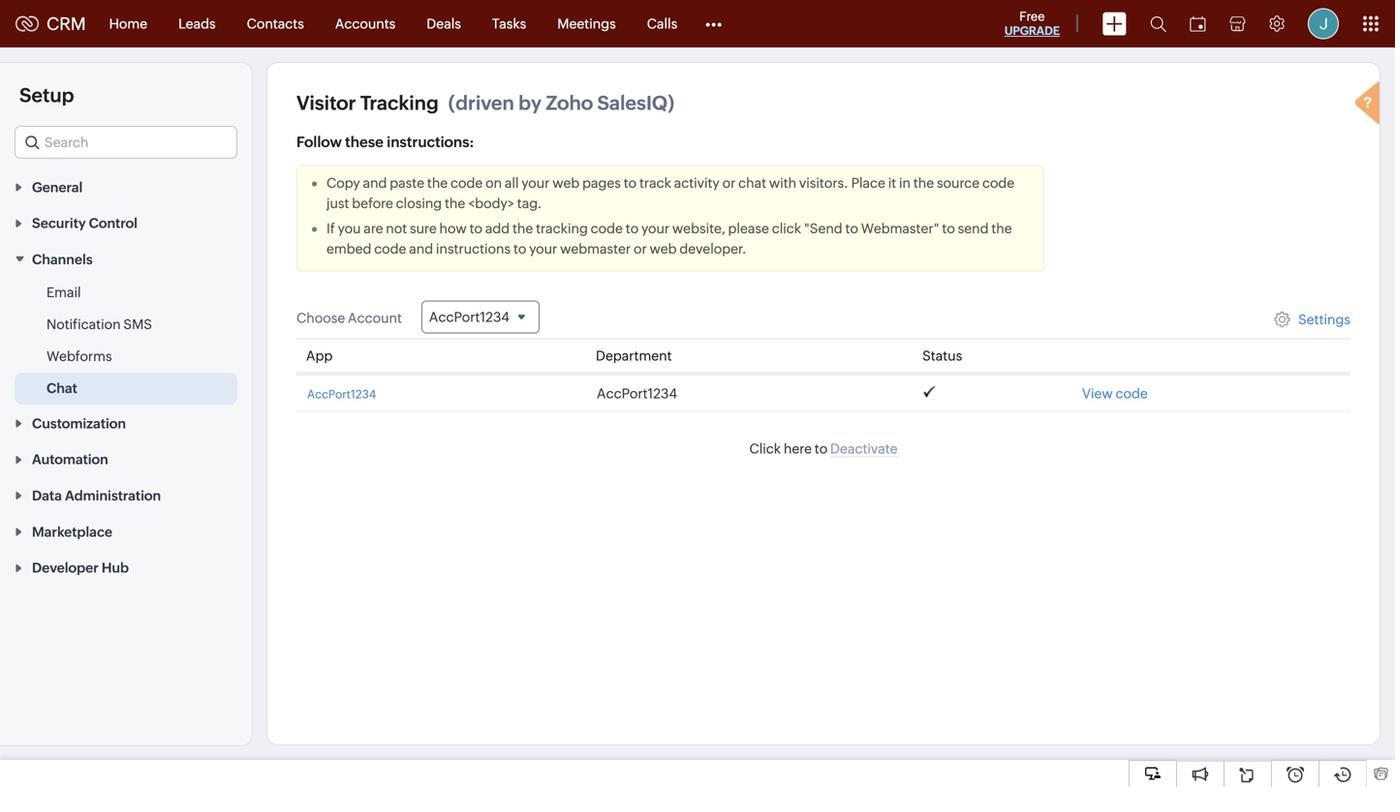 Task type: vqa. For each thing, say whether or not it's contained in the screenshot.
'Chat' link
yes



Task type: locate. For each thing, give the bounding box(es) containing it.
closing
[[396, 196, 442, 211]]

or left chat
[[722, 175, 736, 191]]

upgrade
[[1005, 24, 1060, 37]]

crm link
[[16, 14, 86, 34]]

web inside copy and paste the code on all your web pages to track activity or chat with visitors. place it in the source code just before closing the <body> tag.
[[553, 175, 580, 191]]

marketplace button
[[0, 514, 252, 550]]

1 vertical spatial your
[[642, 221, 670, 236]]

AccPort1234 field
[[421, 301, 540, 334]]

account
[[348, 311, 402, 326]]

web down 'website,'
[[650, 241, 677, 257]]

1 horizontal spatial or
[[722, 175, 736, 191]]

accport1234 link
[[307, 388, 376, 401]]

sure
[[410, 221, 437, 236]]

home link
[[94, 0, 163, 47]]

deals
[[427, 16, 461, 31]]

deactivate
[[831, 442, 898, 457]]

your inside copy and paste the code on all your web pages to track activity or chat with visitors. place it in the source code just before closing the <body> tag.
[[522, 175, 550, 191]]

view
[[1082, 386, 1113, 402]]

accounts link
[[320, 0, 411, 47]]

accport1234 inside "field"
[[429, 310, 510, 325]]

your down tracking
[[529, 241, 557, 257]]

pages
[[582, 175, 621, 191]]

automation
[[32, 452, 108, 468]]

or
[[722, 175, 736, 191], [634, 241, 647, 257]]

chat
[[739, 175, 767, 191]]

accport1234
[[429, 310, 510, 325], [597, 386, 677, 402], [307, 388, 376, 401]]

0 horizontal spatial web
[[553, 175, 580, 191]]

sms
[[123, 317, 152, 332]]

to inside copy and paste the code on all your web pages to track activity or chat with visitors. place it in the source code just before closing the <body> tag.
[[624, 175, 637, 191]]

channels
[[32, 252, 93, 267]]

and down sure
[[409, 241, 433, 257]]

1 horizontal spatial web
[[650, 241, 677, 257]]

free
[[1020, 9, 1045, 24]]

deactivate link
[[831, 442, 898, 458]]

0 horizontal spatial or
[[634, 241, 647, 257]]

home
[[109, 16, 147, 31]]

view code link
[[1082, 386, 1148, 402]]

accport1234 down department
[[597, 386, 677, 402]]

developer
[[32, 561, 99, 576]]

view code
[[1082, 386, 1148, 402]]

administration
[[65, 488, 161, 504]]

developer hub button
[[0, 550, 252, 586]]

send
[[958, 221, 989, 236]]

settings link
[[1299, 312, 1351, 327]]

accport1234 down the app
[[307, 388, 376, 401]]

0 vertical spatial web
[[553, 175, 580, 191]]

<body>
[[468, 196, 515, 211]]

webforms link
[[47, 347, 112, 366]]

data administration button
[[0, 477, 252, 514]]

place
[[851, 175, 886, 191]]

chat
[[47, 381, 77, 396]]

profile element
[[1297, 0, 1351, 47]]

webmaster"
[[861, 221, 940, 236]]

notification sms link
[[47, 315, 152, 334]]

0 vertical spatial your
[[522, 175, 550, 191]]

activity
[[674, 175, 720, 191]]

hub
[[102, 561, 129, 576]]

data
[[32, 488, 62, 504]]

0 vertical spatial or
[[722, 175, 736, 191]]

"send
[[804, 221, 843, 236]]

please
[[728, 221, 769, 236]]

web left pages
[[553, 175, 580, 191]]

the
[[427, 175, 448, 191], [914, 175, 934, 191], [445, 196, 465, 211], [513, 221, 533, 236], [992, 221, 1012, 236]]

the right send
[[992, 221, 1012, 236]]

to left send
[[942, 221, 955, 236]]

1 horizontal spatial and
[[409, 241, 433, 257]]

0 horizontal spatial and
[[363, 175, 387, 191]]

1 horizontal spatial accport1234
[[429, 310, 510, 325]]

web
[[553, 175, 580, 191], [650, 241, 677, 257]]

accounts
[[335, 16, 396, 31]]

general button
[[0, 169, 252, 205]]

code right source
[[983, 175, 1015, 191]]

security control button
[[0, 205, 252, 241]]

customization button
[[0, 405, 252, 441]]

data administration
[[32, 488, 161, 504]]

app
[[306, 349, 333, 364]]

developer.
[[680, 241, 747, 257]]

create menu element
[[1091, 0, 1139, 47]]

and up 'before'
[[363, 175, 387, 191]]

tasks link
[[477, 0, 542, 47]]

website,
[[672, 221, 726, 236]]

visitor tracking (driven by zoho salesiq)
[[297, 92, 675, 114]]

marketplace
[[32, 525, 112, 540]]

calls
[[647, 16, 678, 31]]

your down copy and paste the code on all your web pages to track activity or chat with visitors. place it in the source code just before closing the <body> tag.
[[642, 221, 670, 236]]

to left track at left
[[624, 175, 637, 191]]

embed
[[327, 241, 371, 257]]

1 vertical spatial or
[[634, 241, 647, 257]]

2 vertical spatial your
[[529, 241, 557, 257]]

0 vertical spatial and
[[363, 175, 387, 191]]

your
[[522, 175, 550, 191], [642, 221, 670, 236], [529, 241, 557, 257]]

1 vertical spatial web
[[650, 241, 677, 257]]

search image
[[1150, 16, 1167, 32]]

code
[[451, 175, 483, 191], [983, 175, 1015, 191], [591, 221, 623, 236], [374, 241, 406, 257], [1116, 386, 1148, 402]]

calendar image
[[1190, 16, 1206, 31]]

contacts
[[247, 16, 304, 31]]

and inside if you are not sure how to add the tracking code to your website, please click "send to webmaster" to send the embed code and instructions to your webmaster or web developer.
[[409, 241, 433, 257]]

notification sms
[[47, 317, 152, 332]]

1 vertical spatial and
[[409, 241, 433, 257]]

copy and paste the code on all your web pages to track activity or chat with visitors. place it in the source code just before closing the <body> tag.
[[327, 175, 1015, 211]]

all
[[505, 175, 519, 191]]

accport1234 down the instructions
[[429, 310, 510, 325]]

create menu image
[[1103, 12, 1127, 35]]

code up webmaster
[[591, 221, 623, 236]]

visitors.
[[799, 175, 849, 191]]

or right webmaster
[[634, 241, 647, 257]]

security control
[[32, 216, 138, 231]]

webmaster
[[560, 241, 631, 257]]

web inside if you are not sure how to add the tracking code to your website, please click "send to webmaster" to send the embed code and instructions to your webmaster or web developer.
[[650, 241, 677, 257]]

to right here
[[815, 442, 828, 457]]

search element
[[1139, 0, 1178, 47]]

tag.
[[517, 196, 542, 211]]

the right add
[[513, 221, 533, 236]]

your up tag.
[[522, 175, 550, 191]]

None field
[[15, 126, 237, 159]]

in
[[899, 175, 911, 191]]



Task type: describe. For each thing, give the bounding box(es) containing it.
deals link
[[411, 0, 477, 47]]

channels region
[[0, 277, 252, 405]]

Other Modules field
[[693, 8, 735, 39]]

choose
[[297, 311, 345, 326]]

salesiq)
[[597, 92, 675, 114]]

leads
[[178, 16, 216, 31]]

tasks
[[492, 16, 526, 31]]

code left on at the top of page
[[451, 175, 483, 191]]

tracking
[[360, 92, 439, 114]]

click
[[750, 442, 781, 457]]

crm
[[47, 14, 86, 34]]

webforms
[[47, 349, 112, 364]]

are
[[364, 221, 383, 236]]

instructions
[[436, 241, 511, 257]]

customization
[[32, 416, 126, 432]]

track
[[640, 175, 671, 191]]

on
[[486, 175, 502, 191]]

just
[[327, 196, 349, 211]]

with
[[769, 175, 797, 191]]

follow
[[297, 134, 342, 151]]

follow these instructions:
[[297, 134, 474, 151]]

Search text field
[[16, 127, 236, 158]]

if you are not sure how to add the tracking code to your website, please click "send to webmaster" to send the embed code and instructions to your webmaster or web developer.
[[327, 221, 1012, 257]]

these
[[345, 134, 384, 151]]

add
[[485, 221, 510, 236]]

code down not
[[374, 241, 406, 257]]

copy
[[327, 175, 360, 191]]

to right ""send"
[[846, 221, 859, 236]]

(driven
[[448, 92, 514, 114]]

how
[[440, 221, 467, 236]]

notification
[[47, 317, 121, 332]]

code right view
[[1116, 386, 1148, 402]]

general
[[32, 180, 83, 195]]

and inside copy and paste the code on all your web pages to track activity or chat with visitors. place it in the source code just before closing the <body> tag.
[[363, 175, 387, 191]]

not
[[386, 221, 407, 236]]

you
[[338, 221, 361, 236]]

email link
[[47, 283, 81, 302]]

setup
[[19, 84, 74, 107]]

calls link
[[632, 0, 693, 47]]

department
[[596, 349, 672, 364]]

instructions:
[[387, 134, 474, 151]]

if
[[327, 221, 335, 236]]

0 horizontal spatial accport1234
[[307, 388, 376, 401]]

automation button
[[0, 441, 252, 477]]

here
[[784, 442, 812, 457]]

free upgrade
[[1005, 9, 1060, 37]]

meetings link
[[542, 0, 632, 47]]

chat link
[[47, 379, 77, 398]]

to down tag.
[[514, 241, 527, 257]]

click
[[772, 221, 801, 236]]

to up webmaster
[[626, 221, 639, 236]]

or inside if you are not sure how to add the tracking code to your website, please click "send to webmaster" to send the embed code and instructions to your webmaster or web developer.
[[634, 241, 647, 257]]

tracking
[[536, 221, 588, 236]]

2 horizontal spatial accport1234
[[597, 386, 677, 402]]

channels button
[[0, 241, 252, 277]]

visitor
[[297, 92, 356, 114]]

status
[[923, 349, 962, 364]]

source
[[937, 175, 980, 191]]

profile image
[[1308, 8, 1339, 39]]

click here to deactivate
[[750, 442, 898, 457]]

meetings
[[557, 16, 616, 31]]

the up how
[[445, 196, 465, 211]]

settings
[[1299, 312, 1351, 327]]

logo image
[[16, 16, 39, 31]]

or inside copy and paste the code on all your web pages to track activity or chat with visitors. place it in the source code just before closing the <body> tag.
[[722, 175, 736, 191]]

the up closing
[[427, 175, 448, 191]]

contacts link
[[231, 0, 320, 47]]

to up the instructions
[[470, 221, 483, 236]]

before
[[352, 196, 393, 211]]

the right in
[[914, 175, 934, 191]]

email
[[47, 285, 81, 300]]

leads link
[[163, 0, 231, 47]]

control
[[89, 216, 138, 231]]

zoho
[[546, 92, 593, 114]]

paste
[[390, 175, 425, 191]]



